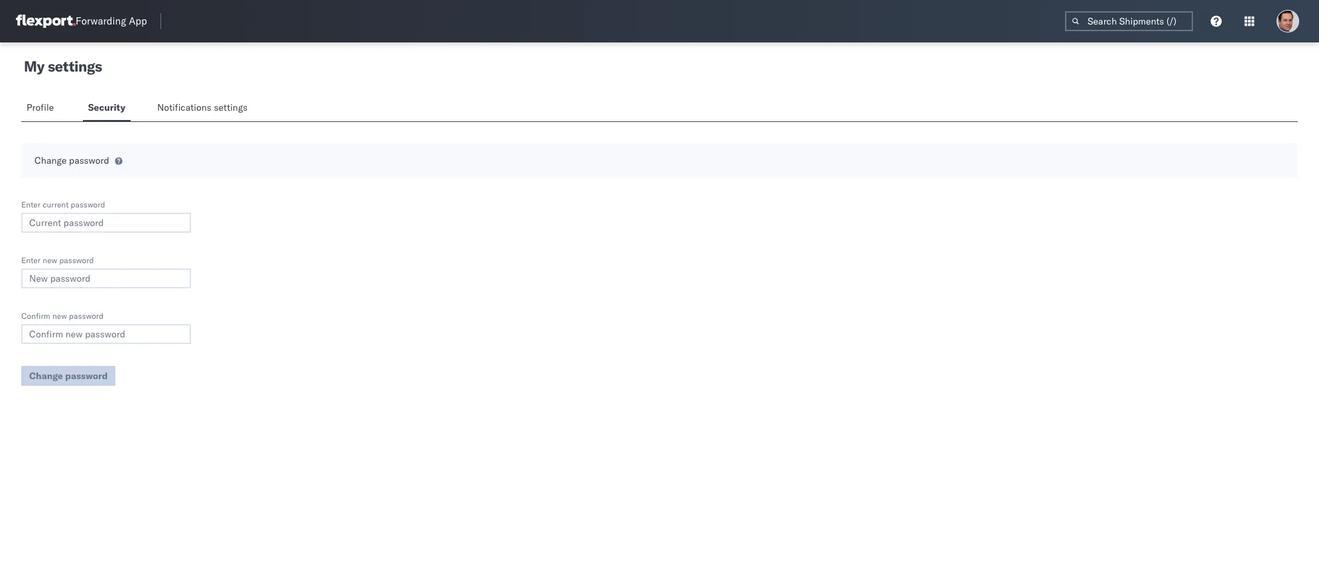 Task type: vqa. For each thing, say whether or not it's contained in the screenshot.
a inside "BUTTON"
no



Task type: locate. For each thing, give the bounding box(es) containing it.
password for enter current password
[[71, 200, 105, 210]]

enter current password
[[21, 200, 105, 210]]

enter
[[21, 200, 41, 210], [21, 255, 41, 265]]

2 enter from the top
[[21, 255, 41, 265]]

new for enter
[[43, 255, 57, 265]]

current
[[43, 200, 69, 210]]

confirm
[[21, 311, 50, 321]]

password for enter new password
[[59, 255, 94, 265]]

enter for enter new password
[[21, 255, 41, 265]]

0 vertical spatial enter
[[21, 200, 41, 210]]

settings right notifications
[[214, 102, 248, 113]]

0 horizontal spatial settings
[[48, 57, 102, 76]]

confirm new password
[[21, 311, 104, 321]]

0 vertical spatial new
[[43, 255, 57, 265]]

settings
[[48, 57, 102, 76], [214, 102, 248, 113]]

settings right my
[[48, 57, 102, 76]]

1 horizontal spatial settings
[[214, 102, 248, 113]]

security
[[88, 102, 125, 113]]

profile
[[27, 102, 54, 113]]

password up current password password field
[[71, 200, 105, 210]]

Current password password field
[[21, 213, 191, 233]]

1 vertical spatial enter
[[21, 255, 41, 265]]

forwarding app
[[76, 15, 147, 28]]

enter left current
[[21, 200, 41, 210]]

new down current
[[43, 255, 57, 265]]

change
[[34, 155, 67, 167]]

new
[[43, 255, 57, 265], [52, 311, 67, 321]]

enter up confirm
[[21, 255, 41, 265]]

app
[[129, 15, 147, 28]]

password up confirm new password password field
[[69, 311, 104, 321]]

password for confirm new password
[[69, 311, 104, 321]]

0 vertical spatial settings
[[48, 57, 102, 76]]

enter for enter current password
[[21, 200, 41, 210]]

1 vertical spatial settings
[[214, 102, 248, 113]]

password up new password password field
[[59, 255, 94, 265]]

my
[[24, 57, 44, 76]]

password
[[69, 155, 109, 167], [71, 200, 105, 210], [59, 255, 94, 265], [69, 311, 104, 321]]

notifications settings button
[[152, 96, 259, 121]]

settings inside button
[[214, 102, 248, 113]]

new right confirm
[[52, 311, 67, 321]]

forwarding app link
[[16, 15, 147, 28]]

Confirm new password password field
[[21, 324, 191, 344]]

1 enter from the top
[[21, 200, 41, 210]]

1 vertical spatial new
[[52, 311, 67, 321]]



Task type: describe. For each thing, give the bounding box(es) containing it.
settings for my settings
[[48, 57, 102, 76]]

password right change at the left
[[69, 155, 109, 167]]

change password
[[34, 155, 109, 167]]

forwarding
[[76, 15, 126, 28]]

notifications
[[157, 102, 212, 113]]

flexport. image
[[16, 15, 76, 28]]

security button
[[83, 96, 131, 121]]

notifications settings
[[157, 102, 248, 113]]

Search Shipments (/) text field
[[1065, 11, 1194, 31]]

enter new password
[[21, 255, 94, 265]]

settings for notifications settings
[[214, 102, 248, 113]]

new for confirm
[[52, 311, 67, 321]]

my settings
[[24, 57, 102, 76]]

New password password field
[[21, 269, 191, 289]]

profile button
[[21, 96, 61, 121]]



